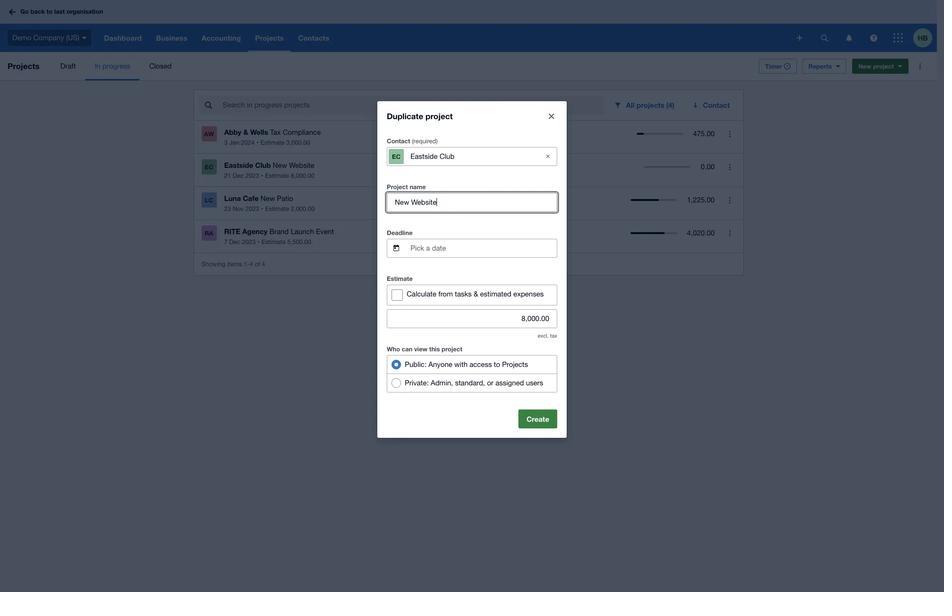 Task type: vqa. For each thing, say whether or not it's contained in the screenshot.


Task type: describe. For each thing, give the bounding box(es) containing it.
• inside eastside club new website 21 dec 2023 • estimate 8,000.00
[[261, 172, 263, 179]]

excl. tax
[[538, 333, 557, 339]]

close image
[[549, 113, 555, 119]]

ec inside dialog
[[392, 153, 401, 160]]

estimated
[[480, 290, 512, 298]]

who can view this project
[[387, 345, 462, 353]]

back
[[31, 8, 45, 15]]

access
[[470, 361, 492, 369]]

from
[[438, 290, 453, 298]]

name
[[410, 183, 426, 191]]

• inside rite agency brand launch event 7 dec 2023 • estimate 5,500.00
[[258, 239, 260, 246]]

last
[[54, 8, 65, 15]]

view
[[414, 345, 428, 353]]

0.00
[[701, 163, 715, 171]]

Project name field
[[387, 193, 557, 211]]

& inside abby & wells tax compliance 3 jan 2024 • estimate 3,000.00
[[243, 128, 248, 136]]

• inside the luna cafe new patio 23 nov 2023 • estimate 2,000.00
[[261, 206, 263, 213]]

clear image
[[538, 147, 557, 166]]

nov
[[233, 206, 244, 213]]

items
[[227, 261, 242, 268]]

3,000.00
[[286, 139, 310, 146]]

estimate inside duplicate project dialog
[[387, 275, 413, 282]]

expenses
[[513, 290, 544, 298]]

go back to last organisation link
[[6, 3, 109, 20]]

all projects (4)
[[626, 101, 675, 109]]

new inside the new project popup button
[[858, 63, 872, 70]]

2 4 from the left
[[262, 261, 265, 268]]

1,225.00
[[687, 196, 715, 204]]

event
[[316, 228, 334, 236]]

group inside duplicate project dialog
[[387, 355, 557, 393]]

go back to last organisation
[[20, 8, 103, 15]]

contact for contact (required)
[[387, 137, 410, 145]]

8,000.00
[[291, 172, 315, 179]]

showing
[[201, 261, 225, 268]]

projects inside duplicate project dialog
[[502, 361, 528, 369]]

go
[[20, 8, 29, 15]]

dec inside rite agency brand launch event 7 dec 2023 • estimate 5,500.00
[[229, 239, 240, 246]]

to inside group
[[494, 361, 500, 369]]

estimate inside rite agency brand launch event 7 dec 2023 • estimate 5,500.00
[[262, 239, 286, 246]]

users
[[526, 379, 543, 387]]

or
[[487, 379, 494, 387]]

of
[[255, 261, 260, 268]]

Search in progress projects search field
[[222, 96, 604, 114]]

all projects (4) button
[[608, 96, 682, 115]]

projects
[[637, 101, 664, 109]]

estimate inside the luna cafe new patio 23 nov 2023 • estimate 2,000.00
[[265, 206, 289, 213]]

rite
[[224, 227, 240, 236]]

closed link
[[140, 52, 181, 81]]

club
[[255, 161, 271, 170]]

create button
[[519, 410, 557, 429]]

contact button
[[686, 96, 738, 115]]

draft
[[60, 62, 76, 70]]

public: anyone with access to projects
[[405, 361, 528, 369]]

svg image inside demo company (us) popup button
[[82, 37, 87, 39]]

1 horizontal spatial svg image
[[821, 34, 828, 41]]

project
[[387, 183, 408, 191]]

anyone
[[429, 361, 453, 369]]

closed
[[149, 62, 172, 70]]

private: admin, standard, or assigned users
[[405, 379, 543, 387]]

duplicate
[[387, 111, 423, 121]]

public:
[[405, 361, 427, 369]]

luna cafe new patio 23 nov 2023 • estimate 2,000.00
[[224, 194, 315, 213]]

company
[[33, 34, 64, 42]]

(required)
[[412, 138, 438, 145]]

hb button
[[913, 24, 937, 52]]

deadline
[[387, 229, 413, 237]]

with
[[454, 361, 468, 369]]

assigned
[[496, 379, 524, 387]]

luna
[[224, 194, 241, 203]]

475.00
[[693, 130, 715, 138]]

showing items 1-4 of 4
[[201, 261, 265, 268]]

1-
[[244, 261, 250, 268]]

0 vertical spatial projects
[[8, 61, 39, 71]]

new for luna cafe
[[261, 195, 275, 203]]

who
[[387, 345, 400, 353]]

draft link
[[51, 52, 85, 81]]

demo
[[12, 34, 31, 42]]

5,500.00
[[287, 239, 311, 246]]

project for new project
[[873, 63, 894, 70]]

eastside club new website 21 dec 2023 • estimate 8,000.00
[[224, 161, 315, 179]]



Task type: locate. For each thing, give the bounding box(es) containing it.
hb
[[918, 33, 928, 42]]

ec
[[392, 153, 401, 160], [205, 163, 213, 171]]

launch
[[291, 228, 314, 236]]

new right reports 'popup button'
[[858, 63, 872, 70]]

21
[[224, 172, 231, 179]]

jan
[[229, 139, 239, 146]]

demo company (us)
[[12, 34, 79, 42]]

2 vertical spatial 2023
[[242, 239, 256, 246]]

2023 inside eastside club new website 21 dec 2023 • estimate 8,000.00
[[245, 172, 259, 179]]

0 horizontal spatial projects
[[8, 61, 39, 71]]

1 vertical spatial &
[[474, 290, 478, 298]]

website
[[289, 161, 314, 170]]

rite agency brand launch event 7 dec 2023 • estimate 5,500.00
[[224, 227, 334, 246]]

1 vertical spatial ec
[[205, 163, 213, 171]]

project for duplicate project
[[426, 111, 453, 121]]

demo company (us) button
[[0, 24, 97, 52]]

svg image left hb
[[894, 33, 903, 43]]

4,020.00
[[687, 229, 715, 237]]

reports button
[[802, 59, 847, 74]]

agency
[[242, 227, 268, 236]]

timer
[[765, 63, 782, 70]]

svg image inside the go back to last organisation link
[[9, 9, 16, 15]]

1 vertical spatial dec
[[229, 239, 240, 246]]

ec left eastside
[[205, 163, 213, 171]]

0 vertical spatial contact
[[703, 101, 730, 109]]

contact inside duplicate project dialog
[[387, 137, 410, 145]]

1 horizontal spatial &
[[474, 290, 478, 298]]

& right the tasks
[[474, 290, 478, 298]]

1 vertical spatial 2023
[[246, 206, 259, 213]]

group
[[387, 355, 557, 393]]

project inside popup button
[[873, 63, 894, 70]]

estimate down club
[[265, 172, 289, 179]]

• inside abby & wells tax compliance 3 jan 2024 • estimate 3,000.00
[[257, 139, 259, 146]]

progress
[[103, 62, 130, 70]]

• down club
[[261, 172, 263, 179]]

2 horizontal spatial svg image
[[894, 33, 903, 43]]

2023
[[245, 172, 259, 179], [246, 206, 259, 213], [242, 239, 256, 246]]

projects up assigned
[[502, 361, 528, 369]]

new for eastside club
[[273, 161, 287, 170]]

1 vertical spatial contact
[[387, 137, 410, 145]]

new right cafe
[[261, 195, 275, 203]]

Deadline field
[[410, 239, 557, 257]]

to
[[47, 8, 53, 15], [494, 361, 500, 369]]

& inside duplicate project dialog
[[474, 290, 478, 298]]

0 horizontal spatial contact
[[387, 137, 410, 145]]

2023 down agency
[[242, 239, 256, 246]]

1 4 from the left
[[250, 261, 253, 268]]

0 vertical spatial to
[[47, 8, 53, 15]]

1 vertical spatial new
[[273, 161, 287, 170]]

to left last at the top left of the page
[[47, 8, 53, 15]]

new right club
[[273, 161, 287, 170]]

wells
[[250, 128, 268, 136]]

aw
[[204, 130, 214, 138]]

projects
[[8, 61, 39, 71], [502, 361, 528, 369]]

tax
[[270, 128, 281, 136]]

dec right 21
[[233, 172, 244, 179]]

calculate from tasks & estimated expenses
[[407, 290, 544, 298]]

2023 down club
[[245, 172, 259, 179]]

ra
[[205, 230, 213, 237]]

dec right 7
[[229, 239, 240, 246]]

projects down demo
[[8, 61, 39, 71]]

private:
[[405, 379, 429, 387]]

contact up 475.00
[[703, 101, 730, 109]]

2023 down cafe
[[246, 206, 259, 213]]

1 vertical spatial to
[[494, 361, 500, 369]]

2023 for cafe
[[246, 206, 259, 213]]

1 vertical spatial project
[[426, 111, 453, 121]]

• right 2024
[[257, 139, 259, 146]]

svg image
[[846, 34, 852, 41], [870, 34, 877, 41], [797, 35, 803, 41], [82, 37, 87, 39]]

dec
[[233, 172, 244, 179], [229, 239, 240, 246]]

svg image
[[9, 9, 16, 15], [894, 33, 903, 43], [821, 34, 828, 41]]

tasks
[[455, 290, 472, 298]]

close button
[[542, 107, 561, 126]]

& up 2024
[[243, 128, 248, 136]]

0 vertical spatial project
[[873, 63, 894, 70]]

new inside the luna cafe new patio 23 nov 2023 • estimate 2,000.00
[[261, 195, 275, 203]]

svg image up reports 'popup button'
[[821, 34, 828, 41]]

ec down contact (required) at the top left of page
[[392, 153, 401, 160]]

new
[[858, 63, 872, 70], [273, 161, 287, 170], [261, 195, 275, 203]]

4
[[250, 261, 253, 268], [262, 261, 265, 268]]

estimate down patio
[[265, 206, 289, 213]]

to right access
[[494, 361, 500, 369]]

0 horizontal spatial svg image
[[9, 9, 16, 15]]

new inside eastside club new website 21 dec 2023 • estimate 8,000.00
[[273, 161, 287, 170]]

2023 for club
[[245, 172, 259, 179]]

duplicate project
[[387, 111, 453, 121]]

timer button
[[759, 59, 797, 74]]

0 vertical spatial 2023
[[245, 172, 259, 179]]

2024
[[241, 139, 255, 146]]

contact for contact
[[703, 101, 730, 109]]

all
[[626, 101, 635, 109]]

group containing public: anyone with access to projects
[[387, 355, 557, 393]]

tax
[[550, 333, 557, 339]]

to inside hb 'banner'
[[47, 8, 53, 15]]

contact (required)
[[387, 137, 438, 145]]

2023 inside rite agency brand launch event 7 dec 2023 • estimate 5,500.00
[[242, 239, 256, 246]]

4 right of
[[262, 261, 265, 268]]

1 horizontal spatial 4
[[262, 261, 265, 268]]

dec inside eastside club new website 21 dec 2023 • estimate 8,000.00
[[233, 172, 244, 179]]

in progress link
[[85, 52, 140, 81]]

0 horizontal spatial to
[[47, 8, 53, 15]]

standard,
[[455, 379, 485, 387]]

brand
[[270, 228, 289, 236]]

admin,
[[431, 379, 453, 387]]

lc
[[205, 197, 213, 204]]

2,000.00
[[291, 206, 315, 213]]

estimate inside abby & wells tax compliance 3 jan 2024 • estimate 3,000.00
[[261, 139, 285, 146]]

new project button
[[852, 59, 909, 74]]

project
[[873, 63, 894, 70], [426, 111, 453, 121], [442, 345, 462, 353]]

0 vertical spatial dec
[[233, 172, 244, 179]]

excl.
[[538, 333, 549, 339]]

0 horizontal spatial 4
[[250, 261, 253, 268]]

can
[[402, 345, 413, 353]]

this
[[429, 345, 440, 353]]

cafe
[[243, 194, 259, 203]]

hb banner
[[0, 0, 937, 52]]

(us)
[[66, 34, 79, 42]]

svg image left go
[[9, 9, 16, 15]]

estimate down 'brand'
[[262, 239, 286, 246]]

abby & wells tax compliance 3 jan 2024 • estimate 3,000.00
[[224, 128, 321, 146]]

3
[[224, 139, 228, 146]]

0 horizontal spatial &
[[243, 128, 248, 136]]

• up agency
[[261, 206, 263, 213]]

2 vertical spatial new
[[261, 195, 275, 203]]

1 vertical spatial projects
[[502, 361, 528, 369]]

project name
[[387, 183, 426, 191]]

2023 inside the luna cafe new patio 23 nov 2023 • estimate 2,000.00
[[246, 206, 259, 213]]

0 vertical spatial ec
[[392, 153, 401, 160]]

23
[[224, 206, 231, 213]]

Find or create a contact field
[[410, 148, 535, 166]]

7
[[224, 239, 228, 246]]

calculate
[[407, 290, 437, 298]]

2 vertical spatial project
[[442, 345, 462, 353]]

abby
[[224, 128, 241, 136]]

in
[[95, 62, 101, 70]]

contact
[[703, 101, 730, 109], [387, 137, 410, 145]]

navigation
[[97, 24, 790, 52]]

duplicate project dialog
[[377, 101, 567, 438]]

• down agency
[[258, 239, 260, 246]]

organisation
[[67, 8, 103, 15]]

contact down duplicate
[[387, 137, 410, 145]]

0 vertical spatial &
[[243, 128, 248, 136]]

contact inside popup button
[[703, 101, 730, 109]]

new project
[[858, 63, 894, 70]]

1 horizontal spatial to
[[494, 361, 500, 369]]

estimate
[[261, 139, 285, 146], [265, 172, 289, 179], [265, 206, 289, 213], [262, 239, 286, 246], [387, 275, 413, 282]]

navigation inside hb 'banner'
[[97, 24, 790, 52]]

e.g. 10,000.00 field
[[387, 310, 557, 328]]

1 horizontal spatial projects
[[502, 361, 528, 369]]

0 horizontal spatial ec
[[205, 163, 213, 171]]

estimate inside eastside club new website 21 dec 2023 • estimate 8,000.00
[[265, 172, 289, 179]]

1 horizontal spatial ec
[[392, 153, 401, 160]]

eastside
[[224, 161, 253, 170]]

0 vertical spatial new
[[858, 63, 872, 70]]

compliance
[[283, 128, 321, 136]]

estimate up calculate
[[387, 275, 413, 282]]

1 horizontal spatial contact
[[703, 101, 730, 109]]

in progress
[[95, 62, 130, 70]]

create
[[527, 415, 549, 424]]

estimate down tax
[[261, 139, 285, 146]]

4 left of
[[250, 261, 253, 268]]

reports
[[809, 63, 832, 70]]



